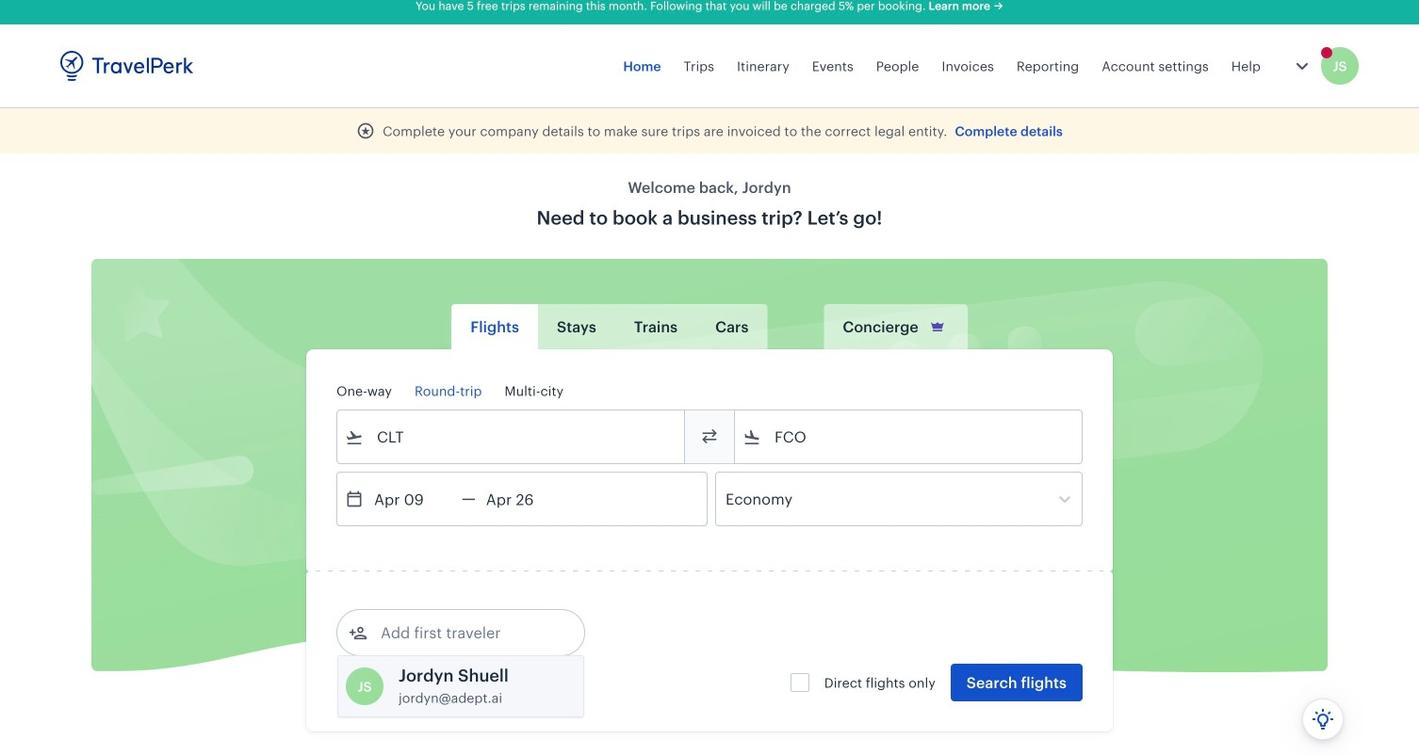 Task type: describe. For each thing, give the bounding box(es) containing it.
To search field
[[762, 422, 1057, 452]]

Depart text field
[[364, 473, 462, 526]]



Task type: locate. For each thing, give the bounding box(es) containing it.
From search field
[[364, 422, 660, 452]]

Add first traveler search field
[[368, 618, 564, 648]]

Return text field
[[476, 473, 574, 526]]



